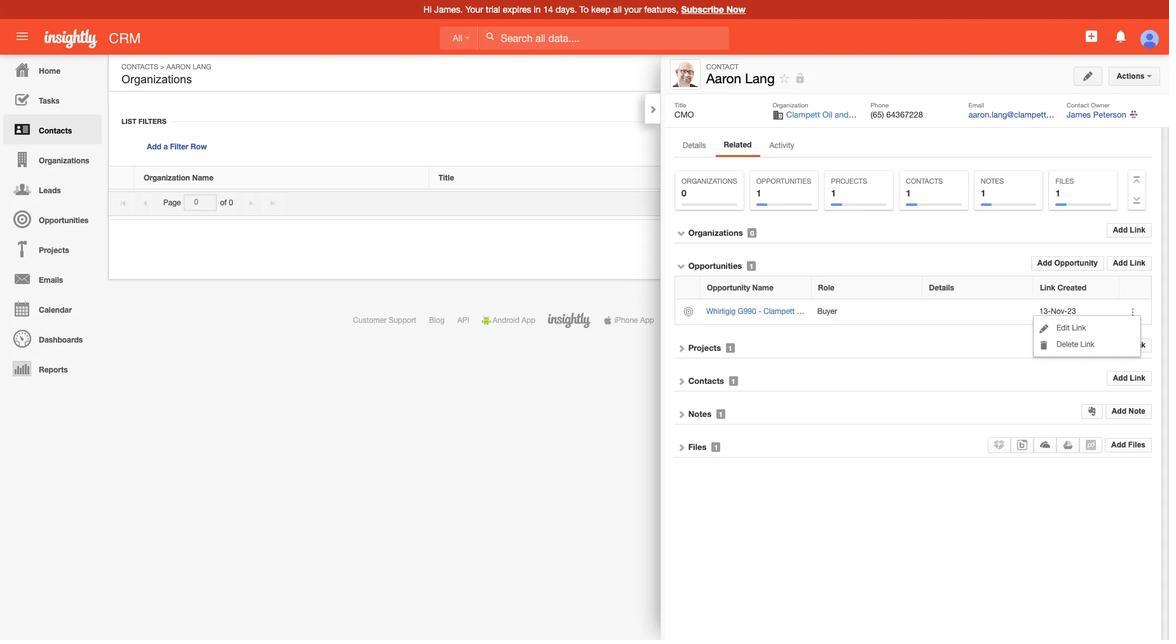 Task type: describe. For each thing, give the bounding box(es) containing it.
1 horizontal spatial aaron
[[706, 71, 742, 86]]

add link for add link button above the add note
[[1113, 374, 1146, 383]]

0 vertical spatial oil
[[823, 110, 833, 120]]

all
[[613, 4, 622, 15]]

organization for organization name
[[144, 173, 190, 182]]

data
[[797, 316, 813, 325]]

home link
[[3, 55, 102, 85]]

activity
[[770, 141, 795, 150]]

add for add opportunity link
[[1038, 259, 1052, 268]]

chevron down image
[[677, 262, 686, 271]]

1 inside projects 1
[[831, 188, 836, 198]]

emails
[[39, 275, 63, 285]]

organization name
[[144, 173, 214, 182]]

list filters
[[121, 117, 167, 125]]

13-
[[1040, 307, 1051, 316]]

details link
[[675, 137, 714, 156]]

Search all data.... text field
[[479, 27, 729, 50]]

lang inside 'contacts > aaron lang organizations'
[[193, 63, 211, 71]]

add for add link button over contact owner
[[1071, 69, 1085, 78]]

add files
[[1111, 440, 1146, 449]]

1 vertical spatial singapore
[[841, 307, 876, 316]]

app for iphone app
[[640, 316, 654, 325]]

add link for add link button over contact owner
[[1071, 69, 1103, 78]]

email
[[969, 101, 984, 109]]

add link button down display
[[1107, 223, 1152, 238]]

add for add link button on the right of add opportunity link
[[1113, 259, 1128, 268]]

of 0
[[220, 198, 233, 207]]

chevron right image for projects
[[677, 344, 686, 353]]

chevron right image for contacts
[[677, 377, 686, 386]]

no items to display
[[1060, 198, 1125, 207]]

files for files 1
[[1056, 177, 1074, 185]]

related link
[[716, 137, 759, 155]]

row
[[191, 142, 207, 151]]

created for role
[[1058, 283, 1087, 292]]

actions button
[[1109, 67, 1160, 86]]

notes 1
[[981, 177, 1004, 198]]

contacts 1
[[906, 177, 943, 198]]

note
[[1129, 407, 1146, 416]]

0 for organizations 0
[[682, 188, 687, 198]]

iphone
[[614, 316, 638, 325]]

opportunity name
[[707, 283, 774, 292]]

hi
[[423, 4, 432, 15]]

navigation containing home
[[0, 55, 102, 383]]

0 vertical spatial projects
[[831, 177, 867, 185]]

expires
[[503, 4, 531, 15]]

to
[[580, 4, 589, 15]]

related
[[724, 140, 752, 149]]

add for "add a filter row" link
[[147, 142, 161, 151]]

0 vertical spatial projects link
[[3, 234, 102, 264]]

organizations up leads link
[[39, 156, 89, 165]]

features,
[[644, 4, 679, 15]]

cmo
[[675, 110, 694, 120]]

aaron lang link
[[166, 63, 211, 71]]

row containing opportunity name
[[675, 277, 1151, 299]]

title for title
[[439, 173, 454, 182]]

clampett oil and gas, singapore link
[[786, 110, 908, 120]]

privacy policy
[[736, 316, 784, 325]]

chevron down image
[[677, 229, 686, 238]]

files 1
[[1056, 177, 1074, 198]]

add for add note link
[[1112, 407, 1127, 416]]

data processing addendum
[[797, 316, 892, 325]]

whirligig g990 - clampett oil and gas, singapore - aaron lang link
[[706, 307, 929, 316]]

details for role
[[929, 283, 954, 292]]

no
[[1060, 198, 1070, 207]]

2 - from the left
[[878, 307, 881, 316]]

details for title
[[733, 173, 758, 182]]

email aaron.lang@clampett.com
[[969, 101, 1065, 120]]

add for add project link
[[1055, 341, 1070, 350]]

(65)
[[871, 110, 884, 120]]

delete link link
[[1034, 336, 1141, 353]]

0 vertical spatial contacts link
[[121, 63, 158, 71]]

delete link
[[1057, 340, 1095, 349]]

android
[[493, 316, 520, 325]]

james peterson
[[1067, 110, 1127, 120]]

edit link
[[1057, 324, 1086, 332]]

service
[[698, 316, 724, 325]]

to
[[1092, 198, 1099, 207]]

notes for notes
[[688, 409, 712, 419]]

23
[[1068, 307, 1076, 316]]

add project
[[1055, 341, 1098, 350]]

1 inside the contacts 1
[[906, 188, 911, 198]]

calendar link
[[3, 294, 102, 324]]

row containing organization name
[[109, 167, 1136, 189]]

app for android app
[[522, 316, 536, 325]]

aaron.lang@clampett.com link
[[969, 110, 1065, 120]]

items
[[1072, 198, 1090, 207]]

1 vertical spatial opportunities link
[[688, 261, 742, 271]]

1 horizontal spatial projects
[[688, 343, 721, 353]]

contact image
[[673, 62, 698, 87]]

subscribe now link
[[681, 4, 746, 15]]

add link for add link button under display
[[1113, 226, 1146, 235]]

privacy
[[736, 316, 761, 325]]

1 horizontal spatial gas,
[[851, 110, 868, 120]]

created for title
[[1046, 173, 1075, 182]]

1 vertical spatial opportunity
[[707, 283, 750, 292]]

0 vertical spatial clampett
[[786, 110, 820, 120]]

1 horizontal spatial lang
[[745, 71, 775, 86]]

link files from google drive to this image
[[1063, 440, 1074, 450]]

api link
[[457, 316, 469, 325]]

filters
[[138, 117, 167, 125]]

clampett oil and gas, singapore
[[786, 110, 908, 120]]

follow image
[[779, 72, 791, 85]]

files link
[[688, 442, 707, 452]]

add link button right add opportunity link
[[1107, 256, 1152, 271]]

keep
[[591, 4, 611, 15]]

api
[[457, 316, 469, 325]]

14
[[543, 4, 553, 15]]

tasks
[[39, 96, 60, 106]]

opportunities 1
[[756, 177, 811, 198]]

terms of service link
[[667, 316, 724, 325]]

contacts > aaron lang organizations
[[121, 63, 211, 86]]

link files from dropbox to this image
[[995, 440, 1005, 450]]

1 vertical spatial clampett
[[764, 307, 795, 316]]

name for organization name
[[192, 173, 214, 182]]

customer
[[353, 316, 387, 325]]

add link button up contact owner
[[1062, 64, 1111, 83]]

android app link
[[482, 316, 536, 325]]

role
[[818, 283, 835, 292]]

>
[[160, 63, 165, 71]]

change record owner image
[[1130, 109, 1138, 121]]

leads link
[[3, 174, 102, 204]]

13-nov-23
[[1040, 307, 1076, 316]]

files inside button
[[1128, 440, 1146, 449]]

dashboards
[[39, 335, 83, 345]]

1 vertical spatial projects link
[[688, 343, 721, 353]]

edit
[[1057, 324, 1070, 332]]

0 vertical spatial singapore
[[870, 110, 908, 120]]

notes for notes 1
[[981, 177, 1004, 185]]

opportunities inside opportunities link
[[39, 216, 89, 225]]

chevron right image for files
[[677, 443, 686, 452]]

add link button right the project
[[1107, 338, 1152, 353]]

evernote image
[[1088, 407, 1097, 416]]

dashboards link
[[3, 324, 102, 354]]

1 horizontal spatial and
[[835, 110, 849, 120]]

days.
[[556, 4, 577, 15]]

0 vertical spatial opportunities link
[[3, 204, 102, 234]]

add note
[[1112, 407, 1146, 416]]

add link for add link button on the right of the project
[[1113, 341, 1146, 350]]

peterson
[[1093, 110, 1127, 120]]

policy
[[763, 316, 784, 325]]



Task type: vqa. For each thing, say whether or not it's contained in the screenshot.
'Reminder'
no



Task type: locate. For each thing, give the bounding box(es) containing it.
aaron
[[166, 63, 191, 71], [706, 71, 742, 86], [883, 307, 903, 316]]

0 vertical spatial notes
[[981, 177, 1004, 185]]

buyer
[[817, 307, 837, 316]]

0 horizontal spatial aaron
[[166, 63, 191, 71]]

opportunities up opportunity name
[[688, 261, 742, 271]]

and left (65)
[[835, 110, 849, 120]]

organization down follow 'image'
[[773, 101, 809, 109]]

record permissions image
[[794, 71, 806, 86]]

name
[[192, 173, 214, 182], [752, 283, 774, 292]]

your
[[466, 4, 483, 15]]

contact owner
[[1067, 101, 1110, 109]]

2 vertical spatial projects
[[688, 343, 721, 353]]

add inside add opportunity link
[[1038, 259, 1052, 268]]

projects link
[[3, 234, 102, 264], [688, 343, 721, 353]]

add down edit
[[1055, 341, 1070, 350]]

contact for contact
[[706, 63, 739, 71]]

column header
[[109, 167, 134, 189]]

chevron right image
[[649, 105, 657, 114], [677, 377, 686, 386], [677, 443, 686, 452]]

link created up no
[[1028, 173, 1075, 182]]

0 vertical spatial of
[[220, 198, 227, 207]]

1 vertical spatial contact
[[1067, 101, 1089, 109]]

contacts link
[[121, 63, 158, 71], [3, 114, 102, 144], [688, 376, 724, 386]]

add link up the add note
[[1113, 374, 1146, 383]]

add a filter row
[[147, 142, 207, 151]]

add opportunity link
[[1031, 256, 1104, 271]]

project
[[1072, 341, 1098, 350]]

1 horizontal spatial notes
[[981, 177, 1004, 185]]

0 horizontal spatial 0
[[229, 198, 233, 207]]

oil up data
[[797, 307, 806, 316]]

2 vertical spatial opportunities
[[688, 261, 742, 271]]

row
[[109, 167, 1136, 189], [675, 277, 1151, 299], [675, 299, 1151, 325]]

add link for add link button on the right of add opportunity link
[[1113, 259, 1146, 268]]

gas, up processing
[[823, 307, 839, 316]]

0 for of 0
[[229, 198, 233, 207]]

files up no
[[1056, 177, 1074, 185]]

1 vertical spatial organizations link
[[688, 228, 743, 238]]

2 horizontal spatial aaron
[[883, 307, 903, 316]]

files
[[1056, 177, 1074, 185], [1128, 440, 1146, 449], [688, 442, 707, 452]]

files down notes link
[[688, 442, 707, 452]]

1 horizontal spatial 0
[[682, 188, 687, 198]]

0 vertical spatial organizations link
[[3, 144, 102, 174]]

1 horizontal spatial opportunity
[[1054, 259, 1098, 268]]

name down row
[[192, 173, 214, 182]]

of right page
[[220, 198, 227, 207]]

aaron lang
[[706, 71, 775, 86]]

contact right contact icon
[[706, 63, 739, 71]]

title inside title cmo
[[675, 101, 687, 109]]

and
[[835, 110, 849, 120], [808, 307, 821, 316]]

add note link
[[1106, 404, 1152, 419]]

organizations down >
[[121, 73, 192, 86]]

data processing addendum link
[[797, 316, 892, 325]]

contacts link left >
[[121, 63, 158, 71]]

add up 13-
[[1038, 259, 1052, 268]]

0 vertical spatial details
[[683, 141, 706, 150]]

-
[[759, 307, 762, 316], [878, 307, 881, 316]]

0 vertical spatial link created
[[1028, 173, 1075, 182]]

- up privacy policy link
[[759, 307, 762, 316]]

edit link link
[[1034, 320, 1141, 336]]

processing
[[815, 316, 853, 325]]

organizations link up leads
[[3, 144, 102, 174]]

created up no
[[1046, 173, 1075, 182]]

add
[[1071, 69, 1085, 78], [147, 142, 161, 151], [1113, 226, 1128, 235], [1038, 259, 1052, 268], [1113, 259, 1128, 268], [1055, 341, 1070, 350], [1113, 341, 1128, 350], [1113, 374, 1128, 383], [1112, 407, 1127, 416], [1111, 440, 1126, 449]]

1 chevron right image from the top
[[677, 344, 686, 353]]

add inside the add files button
[[1111, 440, 1126, 449]]

0 inside "organizations 0"
[[682, 188, 687, 198]]

0 up chevron down icon
[[682, 188, 687, 198]]

name up g990
[[752, 283, 774, 292]]

0 horizontal spatial details
[[683, 141, 706, 150]]

1 vertical spatial link created
[[1040, 283, 1087, 292]]

1 vertical spatial details
[[733, 173, 758, 182]]

opportunity up '23' at the right of page
[[1054, 259, 1098, 268]]

chevron right image left title cmo
[[649, 105, 657, 114]]

add up contact owner
[[1071, 69, 1085, 78]]

0 horizontal spatial organization
[[144, 173, 190, 182]]

add link
[[1071, 69, 1103, 78], [1113, 226, 1146, 235], [1113, 259, 1146, 268], [1113, 341, 1146, 350], [1113, 374, 1146, 383]]

1 horizontal spatial organization
[[773, 101, 809, 109]]

terms of service
[[667, 316, 724, 325]]

contact up james
[[1067, 101, 1089, 109]]

link created for role
[[1040, 283, 1087, 292]]

tasks link
[[3, 85, 102, 114]]

0 horizontal spatial app
[[522, 316, 536, 325]]

1 vertical spatial organization
[[144, 173, 190, 182]]

2 horizontal spatial projects
[[831, 177, 867, 185]]

0 vertical spatial opportunities
[[756, 177, 811, 185]]

contact for contact owner
[[1067, 101, 1089, 109]]

add down display
[[1113, 226, 1128, 235]]

1 horizontal spatial opportunities link
[[688, 261, 742, 271]]

notifications image
[[1113, 29, 1128, 44]]

list
[[121, 117, 136, 125]]

0 horizontal spatial of
[[220, 198, 227, 207]]

0 horizontal spatial contact
[[706, 63, 739, 71]]

1 vertical spatial created
[[1058, 283, 1087, 292]]

clampett down record permissions image
[[786, 110, 820, 120]]

2 horizontal spatial contacts link
[[688, 376, 724, 386]]

android app
[[493, 316, 536, 325]]

all
[[453, 33, 463, 43]]

created
[[1046, 173, 1075, 182], [1058, 283, 1087, 292]]

add right link files from pandadoc to this icon
[[1111, 440, 1126, 449]]

add link right add opportunity on the top
[[1113, 259, 1146, 268]]

1 vertical spatial and
[[808, 307, 821, 316]]

0 horizontal spatial name
[[192, 173, 214, 182]]

0 horizontal spatial lang
[[193, 63, 211, 71]]

0 up opportunity name
[[750, 229, 754, 237]]

0 vertical spatial title
[[675, 101, 687, 109]]

chevron right image left notes link
[[677, 410, 686, 419]]

0 horizontal spatial oil
[[797, 307, 806, 316]]

app right iphone
[[640, 316, 654, 325]]

organizations 0
[[682, 177, 737, 198]]

add up the add note
[[1113, 374, 1128, 383]]

0 horizontal spatial opportunity
[[707, 283, 750, 292]]

all link
[[440, 27, 478, 50]]

add for add link button on the right of the project
[[1113, 341, 1128, 350]]

calendar
[[39, 305, 72, 315]]

organizations button
[[119, 71, 195, 88]]

opportunities down activity link
[[756, 177, 811, 185]]

0 horizontal spatial -
[[759, 307, 762, 316]]

notes
[[981, 177, 1004, 185], [688, 409, 712, 419]]

1 inside notes 1
[[981, 188, 986, 198]]

name for opportunity name
[[752, 283, 774, 292]]

0 vertical spatial chevron right image
[[649, 105, 657, 114]]

contacts link up notes link
[[688, 376, 724, 386]]

organizations inside 'contacts > aaron lang organizations'
[[121, 73, 192, 86]]

add right add opportunity on the top
[[1113, 259, 1128, 268]]

1 vertical spatial chevron right image
[[677, 377, 686, 386]]

james
[[1067, 110, 1091, 120]]

add for add link button above the add note
[[1113, 374, 1128, 383]]

chevron right image for notes
[[677, 410, 686, 419]]

singapore
[[870, 110, 908, 120], [841, 307, 876, 316]]

organizations link right chevron down icon
[[688, 228, 743, 238]]

1 vertical spatial name
[[752, 283, 774, 292]]

add opportunity
[[1038, 259, 1098, 268]]

of right terms
[[690, 316, 696, 325]]

add left a
[[147, 142, 161, 151]]

contacts inside 'contacts > aaron lang organizations'
[[121, 63, 158, 71]]

subscribe
[[681, 4, 724, 15]]

hi james. your trial expires in 14 days. to keep all your features, subscribe now
[[423, 4, 746, 15]]

link files from microsoft onedrive to this image
[[1040, 440, 1051, 450]]

1 horizontal spatial opportunities
[[688, 261, 742, 271]]

0 horizontal spatial contacts link
[[3, 114, 102, 144]]

add a filter row link
[[147, 142, 207, 151]]

a
[[164, 142, 168, 151]]

add link down display
[[1113, 226, 1146, 235]]

opportunities link down leads
[[3, 204, 102, 234]]

singapore up data processing addendum
[[841, 307, 876, 316]]

trial
[[486, 4, 500, 15]]

app right android
[[522, 316, 536, 325]]

chevron right image down terms
[[677, 344, 686, 353]]

opportunity
[[1054, 259, 1098, 268], [707, 283, 750, 292]]

chevron right image left the files link
[[677, 443, 686, 452]]

organizations link
[[3, 144, 102, 174], [688, 228, 743, 238]]

display
[[1101, 198, 1125, 207]]

in
[[534, 4, 541, 15]]

aaron inside 'contacts > aaron lang organizations'
[[166, 63, 191, 71]]

0 horizontal spatial and
[[808, 307, 821, 316]]

now
[[727, 4, 746, 15]]

row containing whirligig g990 - clampett oil and gas, singapore - aaron lang
[[675, 299, 1151, 325]]

0 vertical spatial gas,
[[851, 110, 868, 120]]

app
[[522, 316, 536, 325], [640, 316, 654, 325]]

link files from pandadoc to this image
[[1086, 440, 1096, 450]]

1 horizontal spatial name
[[752, 283, 774, 292]]

2 horizontal spatial details
[[929, 283, 954, 292]]

1 vertical spatial opportunities
[[39, 216, 89, 225]]

phone
[[871, 101, 889, 109]]

1 vertical spatial oil
[[797, 307, 806, 316]]

1 vertical spatial gas,
[[823, 307, 839, 316]]

add inside add project link
[[1055, 341, 1070, 350]]

owner
[[1091, 101, 1110, 109]]

clampett up policy on the right
[[764, 307, 795, 316]]

1 horizontal spatial files
[[1056, 177, 1074, 185]]

0 horizontal spatial title
[[439, 173, 454, 182]]

home
[[39, 66, 60, 76]]

customer support
[[353, 316, 416, 325]]

james peterson link
[[1067, 110, 1127, 120]]

0 horizontal spatial projects
[[39, 245, 69, 255]]

opportunities down leads
[[39, 216, 89, 225]]

0 vertical spatial name
[[192, 173, 214, 182]]

reports link
[[3, 354, 102, 383]]

13-nov-23 cell
[[1034, 299, 1120, 325]]

0 horizontal spatial gas,
[[823, 307, 839, 316]]

- up addendum
[[878, 307, 881, 316]]

2 chevron right image from the top
[[677, 410, 686, 419]]

2 horizontal spatial lang
[[905, 307, 922, 316]]

organizations
[[121, 73, 192, 86], [39, 156, 89, 165], [682, 177, 737, 185], [688, 228, 743, 238]]

2 vertical spatial contacts link
[[688, 376, 724, 386]]

iphone app link
[[604, 316, 654, 325]]

contact
[[706, 63, 739, 71], [1067, 101, 1089, 109]]

1 inside opportunities 1
[[756, 188, 761, 198]]

0 vertical spatial created
[[1046, 173, 1075, 182]]

organization for organization
[[773, 101, 809, 109]]

1 vertical spatial chevron right image
[[677, 410, 686, 419]]

projects link up emails
[[3, 234, 102, 264]]

0
[[682, 188, 687, 198], [229, 198, 233, 207], [750, 229, 754, 237]]

title cmo
[[675, 101, 694, 120]]

aaron right >
[[166, 63, 191, 71]]

1 vertical spatial contacts link
[[3, 114, 102, 144]]

link created for title
[[1028, 173, 1075, 182]]

1 horizontal spatial contacts link
[[121, 63, 158, 71]]

1 vertical spatial projects
[[39, 245, 69, 255]]

0 vertical spatial opportunity
[[1054, 259, 1098, 268]]

1 horizontal spatial contact
[[1067, 101, 1089, 109]]

title for title cmo
[[675, 101, 687, 109]]

1 horizontal spatial details
[[733, 173, 758, 182]]

projects 1
[[831, 177, 867, 198]]

2 horizontal spatial 0
[[750, 229, 754, 237]]

buyer cell
[[812, 299, 923, 325]]

organizations right chevron down icon
[[688, 228, 743, 238]]

chevron right image down terms
[[677, 377, 686, 386]]

1 horizontal spatial app
[[640, 316, 654, 325]]

aaron.lang@clampett.com
[[969, 110, 1065, 120]]

add right the project
[[1113, 341, 1128, 350]]

link
[[1087, 69, 1103, 78], [1028, 173, 1044, 182], [1130, 226, 1146, 235], [1130, 259, 1146, 268], [1040, 283, 1056, 292], [1072, 324, 1086, 332], [1081, 340, 1095, 349], [1130, 341, 1146, 350], [1130, 374, 1146, 383]]

add inside add note link
[[1112, 407, 1127, 416]]

g990
[[738, 307, 756, 316]]

1 vertical spatial of
[[690, 316, 696, 325]]

organization up page
[[144, 173, 190, 182]]

1 vertical spatial notes
[[688, 409, 712, 419]]

2 vertical spatial details
[[929, 283, 954, 292]]

1 horizontal spatial of
[[690, 316, 696, 325]]

files for files
[[688, 442, 707, 452]]

opportunity up whirligig
[[707, 283, 750, 292]]

2 horizontal spatial opportunities
[[756, 177, 811, 185]]

1 app from the left
[[522, 316, 536, 325]]

phone (65) 64367228
[[871, 101, 923, 120]]

navigation
[[0, 55, 102, 383]]

lang
[[193, 63, 211, 71], [745, 71, 775, 86], [905, 307, 922, 316]]

2 app from the left
[[640, 316, 654, 325]]

created up '23' at the right of page
[[1058, 283, 1087, 292]]

0 horizontal spatial organizations link
[[3, 144, 102, 174]]

projects link down service
[[688, 343, 721, 353]]

0 vertical spatial chevron right image
[[677, 344, 686, 353]]

cell
[[923, 299, 1034, 325]]

files down note
[[1128, 440, 1146, 449]]

aaron up addendum
[[883, 307, 903, 316]]

1 inside files 1
[[1056, 188, 1061, 198]]

0 horizontal spatial projects link
[[3, 234, 102, 264]]

reports
[[39, 365, 68, 375]]

add link up contact owner
[[1071, 69, 1103, 78]]

add project link
[[1049, 338, 1104, 353]]

2 vertical spatial chevron right image
[[677, 443, 686, 452]]

aaron right contact icon
[[706, 71, 742, 86]]

0 vertical spatial and
[[835, 110, 849, 120]]

opportunities link up opportunity name
[[688, 261, 742, 271]]

link files from box to this image
[[1018, 440, 1028, 450]]

2 horizontal spatial files
[[1128, 440, 1146, 449]]

organizations down details link
[[682, 177, 737, 185]]

0 vertical spatial organization
[[773, 101, 809, 109]]

0 horizontal spatial opportunities link
[[3, 204, 102, 234]]

0 horizontal spatial files
[[688, 442, 707, 452]]

chevron right image
[[677, 344, 686, 353], [677, 410, 686, 419]]

1 horizontal spatial projects link
[[688, 343, 721, 353]]

1 horizontal spatial title
[[675, 101, 687, 109]]

opportunities link
[[3, 204, 102, 234], [688, 261, 742, 271]]

1 horizontal spatial oil
[[823, 110, 833, 120]]

0 horizontal spatial notes
[[688, 409, 712, 419]]

link created up 'nov-'
[[1040, 283, 1087, 292]]

link created
[[1028, 173, 1075, 182], [1040, 283, 1087, 292]]

add for add link button under display
[[1113, 226, 1128, 235]]

add link right the project
[[1113, 341, 1146, 350]]

singapore down phone
[[870, 110, 908, 120]]

add for the add files button
[[1111, 440, 1126, 449]]

add link button up the add note
[[1107, 371, 1152, 386]]

gas, left (65)
[[851, 110, 868, 120]]

0 vertical spatial contact
[[706, 63, 739, 71]]

crm
[[109, 31, 141, 46]]

1 - from the left
[[759, 307, 762, 316]]

0 right page
[[229, 198, 233, 207]]

and up data
[[808, 307, 821, 316]]

oil left (65)
[[823, 110, 833, 120]]

1 horizontal spatial organizations link
[[688, 228, 743, 238]]

white image
[[486, 32, 495, 41]]

page
[[163, 198, 181, 207]]

add left note
[[1112, 407, 1127, 416]]

contacts link down tasks on the top left
[[3, 114, 102, 144]]

iphone app
[[614, 316, 654, 325]]



